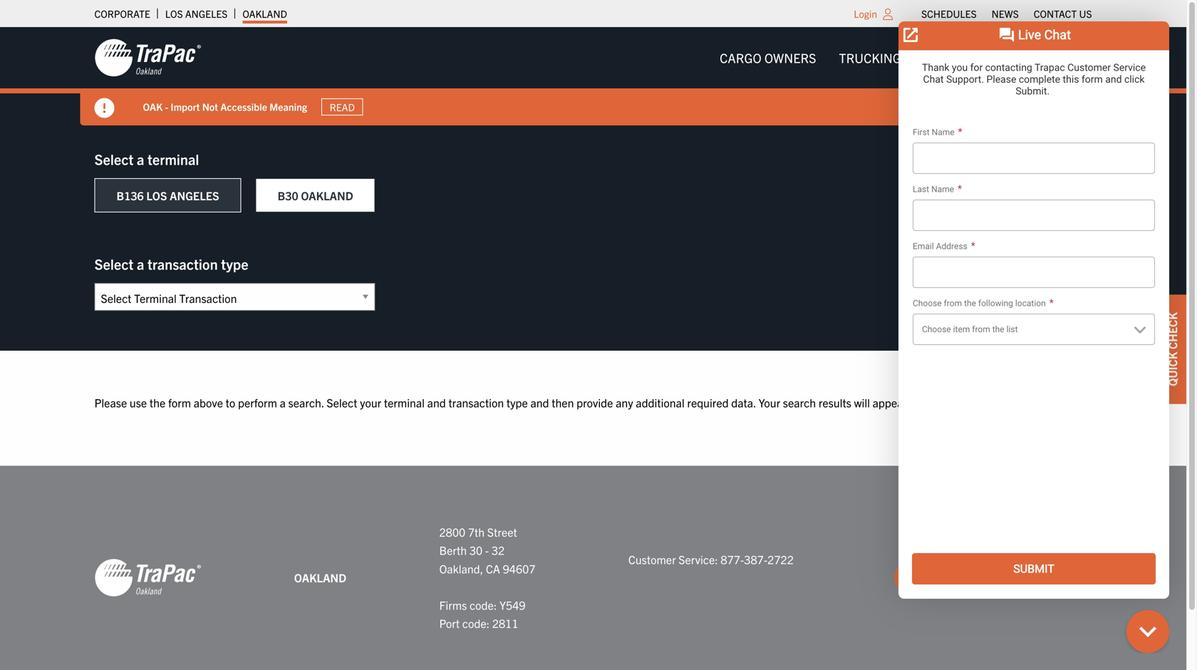 Task type: describe. For each thing, give the bounding box(es) containing it.
footer containing 2800 7th street
[[0, 466, 1187, 670]]

0 vertical spatial angeles
[[185, 7, 228, 20]]

login
[[854, 7, 878, 20]]

oakland inside footer
[[294, 570, 347, 585]]

check inside button
[[1031, 160, 1070, 174]]

read
[[330, 101, 355, 113]]

check button
[[1020, 150, 1092, 184]]

menu bar containing schedules
[[914, 4, 1100, 24]]

your
[[360, 395, 382, 410]]

trucking companies
[[839, 50, 975, 66]]

2800
[[439, 525, 466, 539]]

not
[[202, 100, 218, 113]]

contact us link
[[1034, 4, 1092, 24]]

1 oakland image from the top
[[94, 38, 201, 78]]

oakland,
[[439, 561, 483, 575]]

port
[[439, 616, 460, 630]]

1 vertical spatial type
[[507, 395, 528, 410]]

1 vertical spatial angeles
[[170, 188, 219, 202]]

quick
[[1165, 352, 1180, 386]]

any
[[616, 395, 633, 410]]

32
[[492, 543, 505, 557]]

firms
[[439, 598, 467, 612]]

schedules link
[[922, 4, 977, 24]]

shipping
[[998, 50, 1055, 66]]

877-
[[721, 552, 744, 566]]

2 oakland image from the top
[[94, 558, 201, 598]]

news link
[[992, 4, 1019, 24]]

to
[[226, 395, 235, 410]]

login link
[[854, 7, 878, 20]]

solid image
[[94, 98, 114, 118]]

30
[[470, 543, 483, 557]]

additional
[[636, 395, 685, 410]]

select for select a transaction type
[[94, 255, 134, 273]]

shipping lines
[[998, 50, 1092, 66]]

0 vertical spatial oakland
[[243, 7, 287, 20]]

above
[[194, 395, 223, 410]]

corporate link
[[94, 4, 150, 24]]

provide
[[577, 395, 613, 410]]

- inside banner
[[165, 100, 168, 113]]

menu bar inside banner
[[709, 43, 1104, 72]]

cargo owners link
[[709, 43, 828, 72]]

los angeles link
[[165, 4, 228, 24]]

service:
[[679, 552, 718, 566]]

select a transaction type
[[94, 255, 248, 273]]

please use the form above to perform a search. select your terminal and transaction type and then provide any additional required data. your search results will appear here.
[[94, 395, 935, 410]]

oak - import not accessible meaning
[[143, 100, 307, 113]]

b30 oakland
[[278, 188, 353, 202]]

1 vertical spatial los
[[146, 188, 167, 202]]

search.
[[288, 395, 324, 410]]

a for transaction
[[137, 255, 144, 273]]

0 horizontal spatial type
[[221, 255, 248, 273]]

then
[[552, 395, 574, 410]]

los angeles
[[165, 7, 228, 20]]

cargo owners
[[720, 50, 817, 66]]

los inside los angeles link
[[165, 7, 183, 20]]

solid image
[[1070, 162, 1082, 173]]

the
[[150, 395, 166, 410]]

trucking companies link
[[828, 43, 986, 72]]

7th
[[468, 525, 485, 539]]

please
[[94, 395, 127, 410]]

trucking
[[839, 50, 902, 66]]

1 vertical spatial code:
[[462, 616, 490, 630]]

read link
[[322, 98, 363, 116]]

shipping lines link
[[986, 43, 1104, 72]]

customer service: 877-387-2722
[[629, 552, 794, 566]]



Task type: locate. For each thing, give the bounding box(es) containing it.
1 horizontal spatial transaction
[[449, 395, 504, 410]]

news
[[992, 7, 1019, 20]]

quick check
[[1165, 312, 1180, 386]]

and left 'then'
[[531, 395, 549, 410]]

1 vertical spatial transaction
[[449, 395, 504, 410]]

banner
[[0, 27, 1198, 125]]

light image
[[883, 9, 893, 20]]

2 vertical spatial select
[[327, 395, 357, 410]]

meaning
[[270, 100, 307, 113]]

schedules
[[922, 7, 977, 20]]

0 horizontal spatial transaction
[[148, 255, 218, 273]]

customer
[[629, 552, 676, 566]]

1 horizontal spatial and
[[531, 395, 549, 410]]

lines
[[1058, 50, 1092, 66]]

0 vertical spatial terminal
[[148, 150, 199, 168]]

firms code:  y549 port code:  2811
[[439, 598, 526, 630]]

oakland link
[[243, 4, 287, 24]]

0 vertical spatial select
[[94, 150, 134, 168]]

angeles
[[185, 7, 228, 20], [170, 188, 219, 202]]

1 vertical spatial select
[[94, 255, 134, 273]]

a for terminal
[[137, 150, 144, 168]]

terminal up b136 los angeles
[[148, 150, 199, 168]]

owners
[[765, 50, 817, 66]]

2 and from the left
[[531, 395, 549, 410]]

select
[[94, 150, 134, 168], [94, 255, 134, 273], [327, 395, 357, 410]]

0 vertical spatial -
[[165, 100, 168, 113]]

0 vertical spatial type
[[221, 255, 248, 273]]

2811
[[492, 616, 519, 630]]

terminal right your
[[384, 395, 425, 410]]

type
[[221, 255, 248, 273], [507, 395, 528, 410]]

0 vertical spatial oakland image
[[94, 38, 201, 78]]

1 vertical spatial check
[[1165, 312, 1180, 349]]

angeles left the oakland link
[[185, 7, 228, 20]]

berth
[[439, 543, 467, 557]]

contact
[[1034, 7, 1077, 20]]

los right b136
[[146, 188, 167, 202]]

us
[[1080, 7, 1092, 20]]

a left the search.
[[280, 395, 286, 410]]

results
[[819, 395, 852, 410]]

accessible
[[220, 100, 267, 113]]

1 horizontal spatial -
[[485, 543, 489, 557]]

1 horizontal spatial terminal
[[384, 395, 425, 410]]

1 vertical spatial oakland
[[301, 188, 353, 202]]

contact us
[[1034, 7, 1092, 20]]

select down b136
[[94, 255, 134, 273]]

cargo
[[720, 50, 762, 66]]

oakland
[[243, 7, 287, 20], [301, 188, 353, 202], [294, 570, 347, 585]]

a up b136
[[137, 150, 144, 168]]

your
[[759, 395, 781, 410]]

use
[[130, 395, 147, 410]]

0 vertical spatial a
[[137, 150, 144, 168]]

ca
[[486, 561, 500, 575]]

and right your
[[427, 395, 446, 410]]

oak
[[143, 100, 163, 113]]

code: up 2811 on the bottom left of page
[[470, 598, 497, 612]]

oakland image
[[94, 38, 201, 78], [94, 558, 201, 598]]

menu bar up shipping
[[914, 4, 1100, 24]]

b136 los angeles
[[117, 188, 219, 202]]

required
[[687, 395, 729, 410]]

will
[[854, 395, 870, 410]]

- left the 32
[[485, 543, 489, 557]]

los
[[165, 7, 183, 20], [146, 188, 167, 202]]

y549
[[500, 598, 526, 612]]

quick check link
[[1158, 295, 1187, 404]]

1 vertical spatial oakland image
[[94, 558, 201, 598]]

1 vertical spatial -
[[485, 543, 489, 557]]

select for select a terminal
[[94, 150, 134, 168]]

los right corporate
[[165, 7, 183, 20]]

menu bar down light image
[[709, 43, 1104, 72]]

menu bar
[[914, 4, 1100, 24], [709, 43, 1104, 72]]

banner containing cargo owners
[[0, 27, 1198, 125]]

387-
[[744, 552, 768, 566]]

b136
[[117, 188, 144, 202]]

0 vertical spatial menu bar
[[914, 4, 1100, 24]]

b30
[[278, 188, 298, 202]]

0 horizontal spatial check
[[1031, 160, 1070, 174]]

check inside "link"
[[1165, 312, 1180, 349]]

1 vertical spatial menu bar
[[709, 43, 1104, 72]]

0 horizontal spatial and
[[427, 395, 446, 410]]

angeles down select a terminal
[[170, 188, 219, 202]]

1 vertical spatial a
[[137, 255, 144, 273]]

check
[[1031, 160, 1070, 174], [1165, 312, 1180, 349]]

- inside 2800 7th street berth 30 - 32 oakland, ca 94607
[[485, 543, 489, 557]]

2722
[[768, 552, 794, 566]]

0 horizontal spatial -
[[165, 100, 168, 113]]

appear
[[873, 395, 907, 410]]

select left your
[[327, 395, 357, 410]]

0 vertical spatial check
[[1031, 160, 1070, 174]]

a
[[137, 150, 144, 168], [137, 255, 144, 273], [280, 395, 286, 410]]

data.
[[732, 395, 756, 410]]

here.
[[910, 395, 935, 410]]

select a terminal
[[94, 150, 199, 168]]

menu bar containing cargo owners
[[709, 43, 1104, 72]]

1 vertical spatial terminal
[[384, 395, 425, 410]]

street
[[487, 525, 517, 539]]

- right oak
[[165, 100, 168, 113]]

code:
[[470, 598, 497, 612], [462, 616, 490, 630]]

2800 7th street berth 30 - 32 oakland, ca 94607
[[439, 525, 536, 575]]

corporate
[[94, 7, 150, 20]]

1 horizontal spatial type
[[507, 395, 528, 410]]

94607
[[503, 561, 536, 575]]

0 horizontal spatial terminal
[[148, 150, 199, 168]]

transaction
[[148, 255, 218, 273], [449, 395, 504, 410]]

and
[[427, 395, 446, 410], [531, 395, 549, 410]]

0 vertical spatial code:
[[470, 598, 497, 612]]

terminal
[[148, 150, 199, 168], [384, 395, 425, 410]]

companies
[[905, 50, 975, 66]]

2 vertical spatial oakland
[[294, 570, 347, 585]]

a down b136
[[137, 255, 144, 273]]

perform
[[238, 395, 277, 410]]

search
[[783, 395, 816, 410]]

-
[[165, 100, 168, 113], [485, 543, 489, 557]]

code: right "port"
[[462, 616, 490, 630]]

2 vertical spatial a
[[280, 395, 286, 410]]

footer
[[0, 466, 1187, 670]]

1 horizontal spatial check
[[1165, 312, 1180, 349]]

select up b136
[[94, 150, 134, 168]]

0 vertical spatial los
[[165, 7, 183, 20]]

import
[[171, 100, 200, 113]]

form
[[168, 395, 191, 410]]

0 vertical spatial transaction
[[148, 255, 218, 273]]

1 and from the left
[[427, 395, 446, 410]]



Task type: vqa. For each thing, say whether or not it's contained in the screenshot.
(ONE)
no



